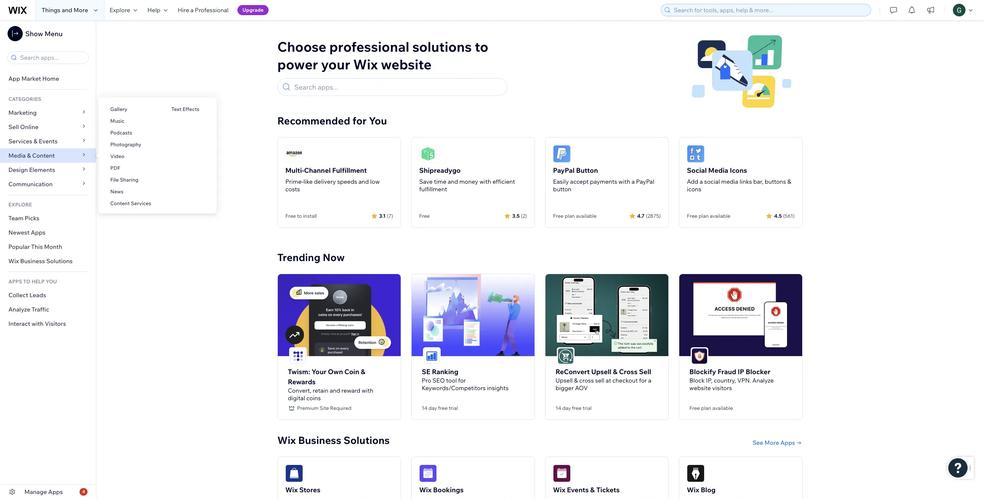 Task type: vqa. For each thing, say whether or not it's contained in the screenshot.
THE MOBILE
no



Task type: locate. For each thing, give the bounding box(es) containing it.
categories
[[8, 96, 41, 102]]

0 vertical spatial paypal
[[553, 166, 575, 175]]

wix business solutions link
[[0, 254, 96, 269]]

app market home
[[8, 75, 59, 83]]

content up elements
[[32, 152, 55, 160]]

0 vertical spatial more
[[74, 6, 88, 14]]

14 down 'bigger'
[[556, 405, 561, 412]]

search apps... field down "choose professional solutions to power your wix website"
[[292, 79, 503, 96]]

1 horizontal spatial website
[[690, 385, 711, 392]]

sell
[[8, 123, 19, 131], [639, 368, 651, 376]]

events down wix events & tickets logo on the right of the page
[[567, 486, 589, 495]]

1 horizontal spatial analyze
[[753, 377, 774, 385]]

upsell down reconvert
[[556, 377, 573, 385]]

newest
[[8, 229, 30, 237]]

1 vertical spatial sell
[[639, 368, 651, 376]]

show menu
[[25, 29, 63, 38]]

apps for newest apps
[[31, 229, 45, 237]]

wix events & tickets logo image
[[553, 465, 571, 483]]

0 horizontal spatial wix business solutions
[[8, 258, 73, 265]]

0 horizontal spatial services
[[8, 138, 32, 145]]

payments
[[590, 178, 617, 186]]

0 horizontal spatial media
[[8, 152, 26, 160]]

paypal button easily accept payments with a paypal button
[[553, 166, 654, 193]]

plan down icons
[[699, 213, 709, 219]]

free plan available for icons
[[687, 213, 731, 219]]

0 horizontal spatial apps
[[31, 229, 45, 237]]

available for easily
[[576, 213, 597, 219]]

0 vertical spatial sell
[[8, 123, 19, 131]]

1 horizontal spatial events
[[567, 486, 589, 495]]

trial down aov
[[583, 405, 592, 412]]

with right "payments"
[[619, 178, 630, 186]]

1 horizontal spatial search apps... field
[[292, 79, 503, 96]]

1 vertical spatial more
[[765, 439, 779, 447]]

analyze down blocker
[[753, 377, 774, 385]]

popular
[[8, 243, 30, 251]]

this
[[31, 243, 43, 251]]

reward
[[341, 387, 360, 395]]

a right 'checkout'
[[648, 377, 652, 385]]

search apps... field up the "home"
[[18, 52, 86, 64]]

0 vertical spatial services
[[8, 138, 32, 145]]

apps to help you
[[8, 279, 57, 285]]

more
[[74, 6, 88, 14], [765, 439, 779, 447]]

free plan available down visitors
[[690, 405, 733, 412]]

available down accept
[[576, 213, 597, 219]]

& right coin
[[361, 368, 365, 376]]

website down blockify
[[690, 385, 711, 392]]

2 horizontal spatial for
[[639, 377, 647, 385]]

1 vertical spatial services
[[131, 200, 151, 207]]

1 horizontal spatial wix business solutions
[[277, 434, 390, 447]]

1 horizontal spatial content
[[110, 200, 130, 207]]

sell left online
[[8, 123, 19, 131]]

0 vertical spatial search apps... field
[[18, 52, 86, 64]]

0 horizontal spatial paypal
[[553, 166, 575, 175]]

vpn.
[[737, 377, 751, 385]]

free down aov
[[572, 405, 582, 412]]

1 horizontal spatial 14 day free trial
[[556, 405, 592, 412]]

easily
[[553, 178, 569, 186]]

paypal up easily
[[553, 166, 575, 175]]

cross
[[579, 377, 594, 385]]

business down the popular this month
[[20, 258, 45, 265]]

icons
[[730, 166, 747, 175]]

speeds
[[337, 178, 357, 186]]

media up social
[[708, 166, 728, 175]]

1 vertical spatial content
[[110, 200, 130, 207]]

1 horizontal spatial business
[[298, 434, 341, 447]]

1 vertical spatial to
[[297, 213, 302, 219]]

media inside social media icons add a social media links bar, buttons & icons
[[708, 166, 728, 175]]

1 horizontal spatial media
[[708, 166, 728, 175]]

free plan available
[[553, 213, 597, 219], [687, 213, 731, 219], [690, 405, 733, 412]]

services down sell online
[[8, 138, 32, 145]]

0 horizontal spatial day
[[429, 405, 437, 412]]

news link
[[99, 185, 160, 199]]

2 14 day free trial from the left
[[556, 405, 592, 412]]

blockify fraud ip blocker icon image
[[692, 348, 708, 364]]

sell right cross
[[639, 368, 651, 376]]

interact with visitors link
[[0, 317, 96, 331]]

more right see
[[765, 439, 779, 447]]

1 horizontal spatial 14
[[556, 405, 561, 412]]

a right "payments"
[[632, 178, 635, 186]]

fulfillment
[[419, 186, 447, 193]]

0 horizontal spatial to
[[297, 213, 302, 219]]

plan down the button
[[565, 213, 575, 219]]

1 vertical spatial paypal
[[636, 178, 654, 186]]

team
[[8, 215, 23, 222]]

reconvert upsell & cross sell poster image
[[546, 274, 669, 356]]

0 horizontal spatial trial
[[449, 405, 458, 412]]

2 day from the left
[[562, 405, 571, 412]]

and right things
[[62, 6, 72, 14]]

0 vertical spatial website
[[381, 56, 432, 73]]

for left you
[[353, 115, 367, 127]]

and right retain
[[330, 387, 340, 395]]

with right reward
[[362, 387, 373, 395]]

0 vertical spatial apps
[[31, 229, 45, 237]]

free plan available down the button
[[553, 213, 597, 219]]

plan
[[565, 213, 575, 219], [699, 213, 709, 219], [701, 405, 711, 412]]

free plan available down icons
[[687, 213, 731, 219]]

free down the button
[[553, 213, 564, 219]]

0 horizontal spatial 14 day free trial
[[422, 405, 458, 412]]

0 horizontal spatial content
[[32, 152, 55, 160]]

1 horizontal spatial services
[[131, 200, 151, 207]]

plan down ip,
[[701, 405, 711, 412]]

with right money
[[480, 178, 491, 186]]

free for se
[[438, 405, 448, 412]]

paypal button logo image
[[553, 145, 571, 163]]

3.5 (2)
[[512, 213, 527, 219]]

solutions down "required"
[[344, 434, 390, 447]]

& left cross
[[613, 368, 618, 376]]

aov
[[575, 385, 588, 392]]

traffic
[[32, 306, 49, 314]]

video link
[[99, 149, 160, 164]]

1 vertical spatial analyze
[[753, 377, 774, 385]]

0 horizontal spatial upsell
[[556, 377, 573, 385]]

0 vertical spatial to
[[475, 38, 488, 55]]

picks
[[25, 215, 39, 222]]

0 vertical spatial solutions
[[46, 258, 73, 265]]

1 vertical spatial upsell
[[556, 377, 573, 385]]

choose professional solutions to power your wix website
[[277, 38, 488, 73]]

media
[[8, 152, 26, 160], [708, 166, 728, 175]]

free plan available for easily
[[553, 213, 597, 219]]

se ranking poster image
[[412, 274, 535, 356]]

design
[[8, 166, 28, 174]]

analyze traffic link
[[0, 303, 96, 317]]

4.5
[[774, 213, 782, 219]]

0 vertical spatial analyze
[[8, 306, 30, 314]]

for right 'checkout'
[[639, 377, 647, 385]]

you
[[46, 279, 57, 285]]

0 horizontal spatial free
[[438, 405, 448, 412]]

with inside twism: your own coin & rewards convert, retain and reward with digital coins
[[362, 387, 373, 395]]

0 horizontal spatial 14
[[422, 405, 427, 412]]

& right buttons
[[787, 178, 791, 186]]

to left install
[[297, 213, 302, 219]]

save
[[419, 178, 433, 186]]

0 horizontal spatial website
[[381, 56, 432, 73]]

design elements link
[[0, 163, 96, 177]]

services & events link
[[0, 134, 96, 149]]

Search apps... field
[[18, 52, 86, 64], [292, 79, 503, 96]]

social media icons add a social media links bar, buttons & icons
[[687, 166, 791, 193]]

day down 'bigger'
[[562, 405, 571, 412]]

checkout
[[613, 377, 638, 385]]

wix business solutions down "required"
[[277, 434, 390, 447]]

and right time
[[448, 178, 458, 186]]

2 14 from the left
[[556, 405, 561, 412]]

apps right see
[[781, 439, 795, 447]]

paypal up 4.7 (2875)
[[636, 178, 654, 186]]

0 horizontal spatial solutions
[[46, 258, 73, 265]]

0 horizontal spatial for
[[353, 115, 367, 127]]

trial down the keywords/competitors
[[449, 405, 458, 412]]

solutions down month
[[46, 258, 73, 265]]

1 horizontal spatial free
[[572, 405, 582, 412]]

14 day free trial down aov
[[556, 405, 592, 412]]

business
[[20, 258, 45, 265], [298, 434, 341, 447]]

1 trial from the left
[[449, 405, 458, 412]]

wix events & tickets
[[553, 486, 620, 495]]

upsell up sell
[[591, 368, 612, 376]]

1 vertical spatial media
[[708, 166, 728, 175]]

delivery
[[314, 178, 336, 186]]

& up media & content
[[34, 138, 37, 145]]

& inside twism: your own coin & rewards convert, retain and reward with digital coins
[[361, 368, 365, 376]]

music link
[[99, 114, 160, 128]]

1 vertical spatial solutions
[[344, 434, 390, 447]]

wix down the popular
[[8, 258, 19, 265]]

interact
[[8, 320, 30, 328]]

explore
[[110, 6, 130, 14]]

more right things
[[74, 6, 88, 14]]

and left 'low'
[[359, 178, 369, 186]]

0 horizontal spatial analyze
[[8, 306, 30, 314]]

a right add
[[700, 178, 703, 186]]

1 horizontal spatial to
[[475, 38, 488, 55]]

button
[[553, 186, 572, 193]]

a right the hire
[[190, 6, 194, 14]]

free for reconvert
[[572, 405, 582, 412]]

1 vertical spatial events
[[567, 486, 589, 495]]

prime-
[[285, 178, 304, 186]]

2 free from the left
[[572, 405, 582, 412]]

shipreadygo logo image
[[419, 145, 437, 163]]

apps
[[31, 229, 45, 237], [781, 439, 795, 447], [48, 489, 63, 496]]

multi-
[[285, 166, 304, 175]]

14 day free trial down the keywords/competitors
[[422, 405, 458, 412]]

1 horizontal spatial more
[[765, 439, 779, 447]]

0 horizontal spatial sell
[[8, 123, 19, 131]]

0 vertical spatial media
[[8, 152, 26, 160]]

1 horizontal spatial for
[[458, 377, 466, 385]]

free
[[285, 213, 296, 219], [419, 213, 430, 219], [553, 213, 564, 219], [687, 213, 698, 219], [690, 405, 700, 412]]

services & events
[[8, 138, 58, 145]]

business down site
[[298, 434, 341, 447]]

wix down wix stores logo
[[285, 486, 298, 495]]

0 horizontal spatial business
[[20, 258, 45, 265]]

wix down wix events & tickets logo on the right of the page
[[553, 486, 566, 495]]

business inside the sidebar element
[[20, 258, 45, 265]]

free left install
[[285, 213, 296, 219]]

&
[[34, 138, 37, 145], [27, 152, 31, 160], [787, 178, 791, 186], [361, 368, 365, 376], [613, 368, 618, 376], [574, 377, 578, 385], [590, 486, 595, 495]]

to right solutions at the left of the page
[[475, 38, 488, 55]]

app market home link
[[0, 72, 96, 86]]

insights
[[487, 385, 509, 392]]

reconvert
[[556, 368, 590, 376]]

4.5 (561)
[[774, 213, 795, 219]]

14 for se
[[422, 405, 427, 412]]

apps up this
[[31, 229, 45, 237]]

1 horizontal spatial upsell
[[591, 368, 612, 376]]

day for se
[[429, 405, 437, 412]]

1 14 from the left
[[422, 405, 427, 412]]

like
[[304, 178, 313, 186]]

0 vertical spatial content
[[32, 152, 55, 160]]

1 free from the left
[[438, 405, 448, 412]]

popular this month link
[[0, 240, 96, 254]]

day down seo
[[429, 405, 437, 412]]

1 horizontal spatial day
[[562, 405, 571, 412]]

wix stores logo image
[[285, 465, 303, 483]]

1 horizontal spatial apps
[[48, 489, 63, 496]]

wix business solutions down this
[[8, 258, 73, 265]]

available for icons
[[710, 213, 731, 219]]

1 day from the left
[[429, 405, 437, 412]]

services down news link
[[131, 200, 151, 207]]

for inside se ranking pro seo tool for keywords/competitors insights
[[458, 377, 466, 385]]

help
[[32, 279, 45, 285]]

for inside reconvert upsell & cross sell upsell & cross sell at checkout for a bigger aov
[[639, 377, 647, 385]]

0 vertical spatial wix business solutions
[[8, 258, 73, 265]]

14 down pro
[[422, 405, 427, 412]]

1 vertical spatial business
[[298, 434, 341, 447]]

content down the news at the left top
[[110, 200, 130, 207]]

free down icons
[[687, 213, 698, 219]]

events up the 'media & content' link
[[39, 138, 58, 145]]

hire a professional link
[[173, 0, 234, 20]]

solutions
[[412, 38, 472, 55]]

with
[[480, 178, 491, 186], [619, 178, 630, 186], [32, 320, 43, 328], [362, 387, 373, 395]]

trial
[[449, 405, 458, 412], [583, 405, 592, 412]]

wix down professional
[[353, 56, 378, 73]]

website
[[381, 56, 432, 73], [690, 385, 711, 392]]

1 horizontal spatial trial
[[583, 405, 592, 412]]

2 trial from the left
[[583, 405, 592, 412]]

trial for upsell
[[583, 405, 592, 412]]

wix
[[353, 56, 378, 73], [8, 258, 19, 265], [277, 434, 296, 447], [285, 486, 298, 495], [419, 486, 432, 495], [553, 486, 566, 495], [687, 486, 699, 495]]

14 day free trial
[[422, 405, 458, 412], [556, 405, 592, 412]]

se ranking icon image
[[424, 348, 440, 364]]

for right tool
[[458, 377, 466, 385]]

0 vertical spatial business
[[20, 258, 45, 265]]

tickets
[[596, 486, 620, 495]]

analyze up interact
[[8, 306, 30, 314]]

twism: your own coin & rewards icon image
[[290, 348, 306, 364]]

0 horizontal spatial search apps... field
[[18, 52, 86, 64]]

website down solutions at the left of the page
[[381, 56, 432, 73]]

2 vertical spatial apps
[[48, 489, 63, 496]]

14 day free trial for se
[[422, 405, 458, 412]]

things
[[42, 6, 60, 14]]

apps right manage
[[48, 489, 63, 496]]

blockify fraud ip blocker block ip, country, vpn. analyze website visitors
[[690, 368, 774, 392]]

media up design
[[8, 152, 26, 160]]

0 vertical spatial events
[[39, 138, 58, 145]]

multi-channel fulfillment logo image
[[285, 145, 303, 163]]

coin
[[345, 368, 359, 376]]

with inside the shipreadygo save time and money with efficient fulfillment
[[480, 178, 491, 186]]

1 vertical spatial apps
[[781, 439, 795, 447]]

site
[[320, 405, 329, 412]]

newest apps link
[[0, 226, 96, 240]]

available down social
[[710, 213, 731, 219]]

visitors
[[712, 385, 732, 392]]

with down traffic
[[32, 320, 43, 328]]

hire
[[178, 6, 189, 14]]

1 14 day free trial from the left
[[422, 405, 458, 412]]

free down the keywords/competitors
[[438, 405, 448, 412]]

1 vertical spatial website
[[690, 385, 711, 392]]

1 horizontal spatial sell
[[639, 368, 651, 376]]

0 horizontal spatial events
[[39, 138, 58, 145]]

a
[[190, 6, 194, 14], [632, 178, 635, 186], [700, 178, 703, 186], [648, 377, 652, 385]]

ranking
[[432, 368, 459, 376]]



Task type: describe. For each thing, give the bounding box(es) containing it.
wix blog logo image
[[687, 465, 705, 483]]

help button
[[142, 0, 173, 20]]

elements
[[29, 166, 55, 174]]

costs
[[285, 186, 300, 193]]

media & content
[[8, 152, 55, 160]]

market
[[21, 75, 41, 83]]

to inside "choose professional solutions to power your wix website"
[[475, 38, 488, 55]]

shipreadygo
[[419, 166, 461, 175]]

podcasts link
[[99, 126, 160, 140]]

bookings
[[433, 486, 464, 495]]

free for paypal button
[[553, 213, 564, 219]]

app
[[8, 75, 20, 83]]

effects
[[183, 106, 199, 112]]

wix left blog
[[687, 486, 699, 495]]

team picks link
[[0, 211, 96, 226]]

0 horizontal spatial more
[[74, 6, 88, 14]]

1 vertical spatial wix business solutions
[[277, 434, 390, 447]]

trending
[[277, 251, 320, 264]]

marketing
[[8, 109, 37, 117]]

plan for easily
[[565, 213, 575, 219]]

3.1 (7)
[[379, 213, 393, 219]]

twism:
[[288, 368, 310, 376]]

wix inside "choose professional solutions to power your wix website"
[[353, 56, 378, 73]]

free for multi-channel fulfillment
[[285, 213, 296, 219]]

free to install
[[285, 213, 317, 219]]

bigger
[[556, 385, 574, 392]]

sidebar element
[[0, 20, 96, 500]]

media & content link
[[0, 149, 96, 163]]

retain
[[313, 387, 328, 395]]

own
[[328, 368, 343, 376]]

wix inside the sidebar element
[[8, 258, 19, 265]]

website inside blockify fraud ip blocker block ip, country, vpn. analyze website visitors
[[690, 385, 711, 392]]

show menu button
[[8, 26, 63, 41]]

fraud
[[718, 368, 736, 376]]

14 for reconvert
[[556, 405, 561, 412]]

icons
[[687, 186, 701, 193]]

analyze inside the sidebar element
[[8, 306, 30, 314]]

podcasts
[[110, 130, 132, 136]]

add
[[687, 178, 698, 186]]

time
[[434, 178, 446, 186]]

required
[[330, 405, 352, 412]]

see more apps button
[[753, 439, 803, 447]]

analyze inside blockify fraud ip blocker block ip, country, vpn. analyze website visitors
[[753, 377, 774, 385]]

pdf link
[[99, 161, 160, 176]]

ip,
[[706, 377, 713, 385]]

now
[[323, 251, 345, 264]]

collect leads link
[[0, 288, 96, 303]]

ip
[[738, 368, 744, 376]]

professional
[[195, 6, 229, 14]]

content inside the sidebar element
[[32, 152, 55, 160]]

solutions inside wix business solutions link
[[46, 258, 73, 265]]

wix blog
[[687, 486, 716, 495]]

tool
[[446, 377, 457, 385]]

seo
[[433, 377, 445, 385]]

accept
[[570, 178, 589, 186]]

& left tickets
[[590, 486, 595, 495]]

events inside the sidebar element
[[39, 138, 58, 145]]

and inside twism: your own coin & rewards convert, retain and reward with digital coins
[[330, 387, 340, 395]]

communication link
[[0, 177, 96, 192]]

digital
[[288, 395, 305, 402]]

available down visitors
[[712, 405, 733, 412]]

& down reconvert
[[574, 377, 578, 385]]

and inside multi-channel fulfillment prime-like delivery speeds and low costs
[[359, 178, 369, 186]]

wix up wix stores logo
[[277, 434, 296, 447]]

(2875)
[[646, 213, 661, 219]]

upgrade button
[[237, 5, 269, 15]]

see more apps
[[753, 439, 795, 447]]

manage apps
[[24, 489, 63, 496]]

apps
[[8, 279, 22, 285]]

recommended for you
[[277, 115, 387, 127]]

wix bookings logo image
[[419, 465, 437, 483]]

analyze traffic
[[8, 306, 49, 314]]

a inside reconvert upsell & cross sell upsell & cross sell at checkout for a bigger aov
[[648, 377, 652, 385]]

your
[[312, 368, 326, 376]]

wix down wix bookings logo
[[419, 486, 432, 495]]

apps for manage apps
[[48, 489, 63, 496]]

money
[[459, 178, 478, 186]]

online
[[20, 123, 38, 131]]

hire a professional
[[178, 6, 229, 14]]

1 vertical spatial search apps... field
[[292, 79, 503, 96]]

content services link
[[99, 197, 160, 211]]

country,
[[714, 377, 736, 385]]

recommended
[[277, 115, 350, 127]]

reconvert upsell & cross sell upsell & cross sell at checkout for a bigger aov
[[556, 368, 652, 392]]

website inside "choose professional solutions to power your wix website"
[[381, 56, 432, 73]]

sell online link
[[0, 120, 96, 134]]

trending now
[[277, 251, 345, 264]]

content services
[[110, 200, 151, 207]]

sell inside reconvert upsell & cross sell upsell & cross sell at checkout for a bigger aov
[[639, 368, 651, 376]]

text
[[171, 106, 181, 112]]

a inside paypal button easily accept payments with a paypal button
[[632, 178, 635, 186]]

free down fulfillment
[[419, 213, 430, 219]]

0 vertical spatial upsell
[[591, 368, 612, 376]]

search apps... field inside the sidebar element
[[18, 52, 86, 64]]

a inside social media icons add a social media links bar, buttons & icons
[[700, 178, 703, 186]]

home
[[42, 75, 59, 83]]

social media icons logo image
[[687, 145, 705, 163]]

14 day free trial for reconvert
[[556, 405, 592, 412]]

buttons
[[765, 178, 786, 186]]

music
[[110, 118, 124, 124]]

coins
[[306, 395, 321, 402]]

pro
[[422, 377, 431, 385]]

2 horizontal spatial apps
[[781, 439, 795, 447]]

photography
[[110, 141, 141, 148]]

sell
[[595, 377, 604, 385]]

rewards
[[288, 378, 316, 386]]

with inside interact with visitors link
[[32, 320, 43, 328]]

sell online
[[8, 123, 38, 131]]

twism: your own coin & rewards poster image
[[278, 274, 401, 356]]

Search for tools, apps, help & more... field
[[671, 4, 868, 16]]

trial for ranking
[[449, 405, 458, 412]]

menu
[[45, 29, 63, 38]]

with inside paypal button easily accept payments with a paypal button
[[619, 178, 630, 186]]

1 horizontal spatial solutions
[[344, 434, 390, 447]]

media inside the 'media & content' link
[[8, 152, 26, 160]]

wix bookings
[[419, 486, 464, 495]]

channel
[[304, 166, 331, 175]]

social
[[704, 178, 720, 186]]

plan for icons
[[699, 213, 709, 219]]

& inside social media icons add a social media links bar, buttons & icons
[[787, 178, 791, 186]]

4.7 (2875)
[[637, 213, 661, 219]]

sell inside the sidebar element
[[8, 123, 19, 131]]

and inside the shipreadygo save time and money with efficient fulfillment
[[448, 178, 458, 186]]

social
[[687, 166, 707, 175]]

at
[[606, 377, 611, 385]]

professional
[[329, 38, 409, 55]]

reconvert upsell & cross sell icon image
[[558, 348, 574, 364]]

services inside the sidebar element
[[8, 138, 32, 145]]

1 horizontal spatial paypal
[[636, 178, 654, 186]]

blog
[[701, 486, 716, 495]]

blockify fraud ip blocker poster image
[[679, 274, 802, 356]]

power
[[277, 56, 318, 73]]

you
[[369, 115, 387, 127]]

& up design elements
[[27, 152, 31, 160]]

3.5
[[512, 213, 520, 219]]

wix business solutions inside the sidebar element
[[8, 258, 73, 265]]

day for reconvert
[[562, 405, 571, 412]]

free down the block
[[690, 405, 700, 412]]

your
[[321, 56, 350, 73]]

free for social media icons
[[687, 213, 698, 219]]

file
[[110, 177, 119, 183]]



